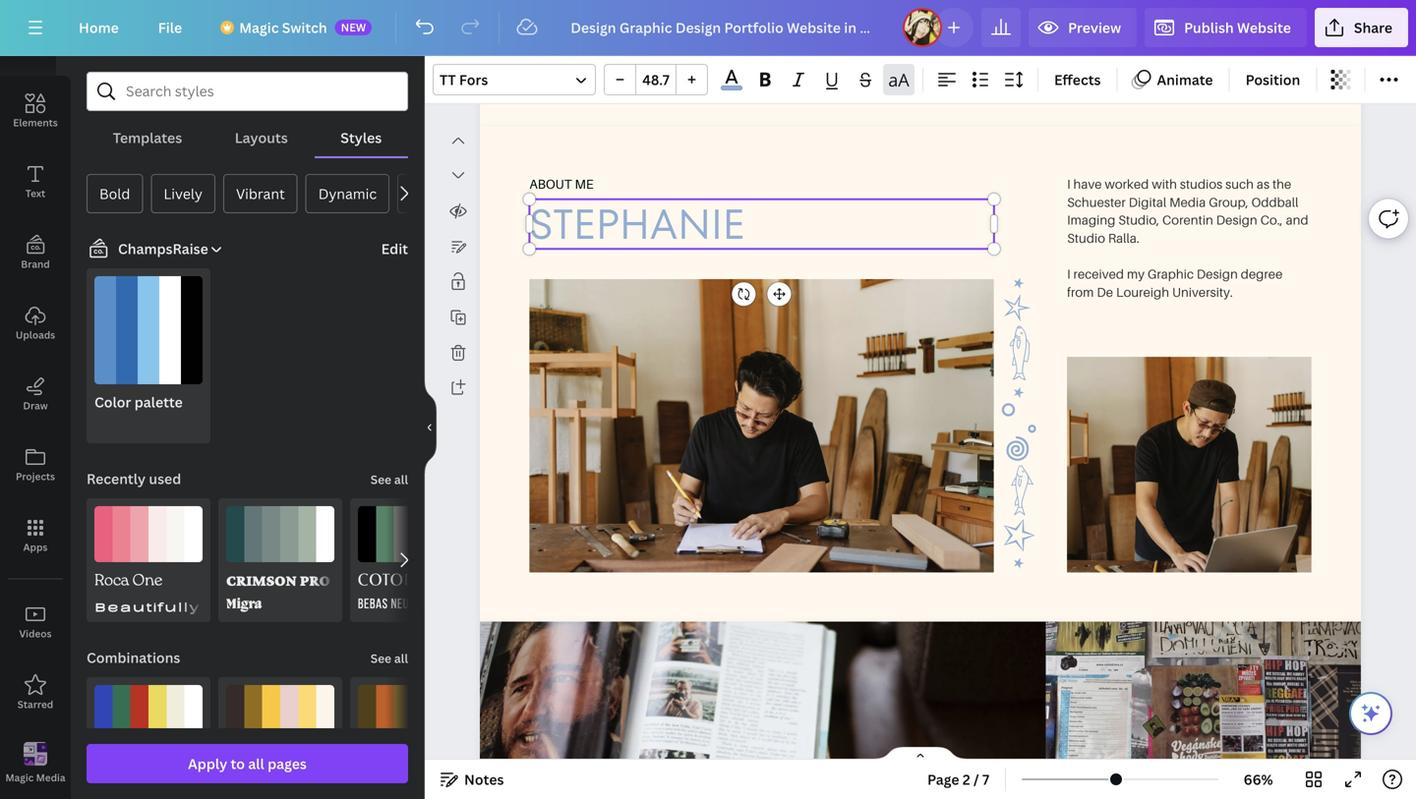 Task type: locate. For each thing, give the bounding box(es) containing it.
˚
[[990, 424, 1050, 434]]

apply "lemon meringue" style image
[[226, 686, 335, 793]]

media down starred
[[36, 772, 65, 785]]

see left the hide "image"
[[371, 472, 392, 488]]

home
[[79, 18, 119, 37]]

crimson
[[226, 572, 297, 590]]

1 horizontal spatial media
[[1170, 194, 1207, 210]]

group
[[604, 64, 708, 95]]

0 vertical spatial media
[[1170, 194, 1207, 210]]

2 see all from the top
[[371, 651, 408, 667]]

i have worked with studios such as the schuester digital media group, oddball imaging studio, corentin design co., and studio ralla.
[[1068, 176, 1309, 246]]

see all down neue
[[371, 651, 408, 667]]

preview
[[1069, 18, 1122, 37]]

all inside button
[[248, 755, 264, 774]]

design up university. at the right of page
[[1197, 266, 1239, 282]]

projects button
[[0, 430, 71, 501]]

magic inside button
[[5, 772, 34, 785]]

i inside i received my graphic design degree from de loureigh university.
[[1068, 266, 1071, 282]]

recently used button
[[85, 460, 183, 499]]

design down group,
[[1217, 212, 1258, 228]]

i up the from
[[1068, 266, 1071, 282]]

digital
[[1129, 194, 1167, 210]]

Design title text field
[[555, 8, 896, 47]]

studio,
[[1119, 212, 1160, 228]]

1 see from the top
[[371, 472, 392, 488]]

1 vertical spatial all
[[394, 651, 408, 667]]

0 vertical spatial see all
[[371, 472, 408, 488]]

⋆ down 𓆜
[[990, 553, 1050, 573]]

1 horizontal spatial magic
[[239, 18, 279, 37]]

notes
[[464, 771, 504, 790]]

starred button
[[0, 658, 71, 729]]

animate button
[[1126, 64, 1222, 95]]

1 vertical spatial design
[[1217, 212, 1258, 228]]

text
[[25, 187, 45, 200]]

design up elements "button"
[[19, 45, 52, 59]]

see down bebas
[[371, 651, 392, 667]]

⋆ up ˚
[[990, 383, 1050, 402]]

media inside button
[[36, 772, 65, 785]]

1 vertical spatial ⋆
[[990, 383, 1050, 402]]

apps button
[[0, 501, 71, 572]]

tt fors button
[[433, 64, 596, 95]]

apply to all pages button
[[87, 745, 408, 784]]

vibrant
[[236, 184, 285, 203]]

publish website
[[1185, 18, 1292, 37]]

1 see all button from the top
[[369, 460, 410, 499]]

i received my graphic design degree from de loureigh university.
[[1068, 266, 1283, 300]]

magic for magic switch
[[239, 18, 279, 37]]

see all left the hide "image"
[[371, 472, 408, 488]]

new
[[341, 20, 366, 34]]

animate
[[1158, 70, 1214, 89]]

｡
[[990, 402, 1050, 424]]

received
[[1074, 266, 1125, 282]]

1 vertical spatial see
[[371, 651, 392, 667]]

1 vertical spatial i
[[1068, 266, 1071, 282]]

0 vertical spatial ⋆
[[990, 273, 1050, 293]]

roca
[[94, 571, 129, 595]]

as
[[1257, 176, 1270, 192]]

i for have
[[1068, 176, 1071, 192]]

all down neue
[[394, 651, 408, 667]]

media inside the i have worked with studios such as the schuester digital media group, oddball imaging studio, corentin design co., and studio ralla.
[[1170, 194, 1207, 210]]

co.,
[[1261, 212, 1284, 228]]

Search styles search field
[[126, 73, 369, 110]]

uploads button
[[0, 288, 71, 359]]

the
[[1273, 176, 1292, 192]]

vibrant button
[[223, 174, 298, 214]]

1 vertical spatial magic
[[5, 772, 34, 785]]

0 vertical spatial see
[[371, 472, 392, 488]]

group,
[[1210, 194, 1249, 210]]

2 see all button from the top
[[369, 639, 410, 678]]

pro
[[300, 572, 330, 590]]

have
[[1074, 176, 1103, 192]]

0 vertical spatial all
[[394, 472, 408, 488]]

apply
[[188, 755, 227, 774]]

0 vertical spatial magic
[[239, 18, 279, 37]]

bold button
[[87, 174, 143, 214]]

1 vertical spatial media
[[36, 772, 65, 785]]

projects
[[16, 470, 55, 484]]

magic inside main menu bar
[[239, 18, 279, 37]]

see all for combinations
[[371, 651, 408, 667]]

1 vertical spatial see all
[[371, 651, 408, 667]]

page
[[928, 771, 960, 790]]

design
[[19, 45, 52, 59], [1217, 212, 1258, 228], [1197, 266, 1239, 282]]

#8badd6 image
[[721, 86, 743, 91], [721, 86, 743, 91]]

i for received
[[1068, 266, 1071, 282]]

magic switch
[[239, 18, 327, 37]]

design inside the i have worked with studios such as the schuester digital media group, oddball imaging studio, corentin design co., and studio ralla.
[[1217, 212, 1258, 228]]

to
[[231, 755, 245, 774]]

layouts button
[[209, 119, 314, 156]]

schuester
[[1068, 194, 1126, 210]]

combinations
[[87, 649, 180, 668]]

2 vertical spatial design
[[1197, 266, 1239, 282]]

position
[[1246, 70, 1301, 89]]

see all button left the hide "image"
[[369, 460, 410, 499]]

all right to
[[248, 755, 264, 774]]

crimson pro migra
[[226, 572, 330, 613]]

combinations button
[[85, 639, 182, 678]]

⋆
[[990, 273, 1050, 293], [990, 383, 1050, 402], [990, 553, 1050, 573]]

see all button
[[369, 460, 410, 499], [369, 639, 410, 678]]

66% button
[[1227, 765, 1291, 796]]

2 vertical spatial ⋆
[[990, 553, 1050, 573]]

templates button
[[87, 119, 209, 156]]

1 i from the top
[[1068, 176, 1071, 192]]

color palette
[[94, 393, 183, 412]]

0 vertical spatial design
[[19, 45, 52, 59]]

2 see from the top
[[371, 651, 392, 667]]

see all button down neue
[[369, 639, 410, 678]]

color palette button
[[87, 269, 211, 444]]

ralla.
[[1109, 230, 1140, 246]]

magic down starred
[[5, 772, 34, 785]]

⋆ ⭒ 𓆟 ⋆ ｡ ˚ 𖦹 𓆜 ✩ ⋆
[[990, 273, 1050, 573]]

1 see all from the top
[[371, 472, 408, 488]]

media up corentin
[[1170, 194, 1207, 210]]

palette
[[135, 393, 183, 412]]

2 i from the top
[[1068, 266, 1071, 282]]

magic for magic media
[[5, 772, 34, 785]]

see for recently used
[[371, 472, 392, 488]]

i inside the i have worked with studios such as the schuester digital media group, oddball imaging studio, corentin design co., and studio ralla.
[[1068, 176, 1071, 192]]

degree
[[1242, 266, 1283, 282]]

magic left "switch"
[[239, 18, 279, 37]]

0 vertical spatial see all button
[[369, 460, 410, 499]]

all for recently used
[[394, 472, 408, 488]]

draw button
[[0, 359, 71, 430]]

see all
[[371, 472, 408, 488], [371, 651, 408, 667]]

0 horizontal spatial magic
[[5, 772, 34, 785]]

0 vertical spatial i
[[1068, 176, 1071, 192]]

about me
[[530, 176, 594, 192]]

2
[[963, 771, 971, 790]]

all left the hide "image"
[[394, 472, 408, 488]]

1 vertical spatial see all button
[[369, 639, 410, 678]]

0 horizontal spatial media
[[36, 772, 65, 785]]

2 vertical spatial all
[[248, 755, 264, 774]]

worked
[[1105, 176, 1150, 192]]

dynamic
[[319, 184, 377, 203]]

see for combinations
[[371, 651, 392, 667]]

lively button
[[151, 174, 215, 214]]

– – number field
[[643, 70, 670, 89]]

i left have
[[1068, 176, 1071, 192]]

Stephanie text field
[[530, 195, 994, 254]]

⋆ left the from
[[990, 273, 1050, 293]]

stephanie
[[530, 195, 746, 254]]



Task type: describe. For each thing, give the bounding box(es) containing it.
uploads
[[16, 329, 55, 342]]

✩
[[990, 518, 1050, 553]]

bebas
[[358, 599, 388, 613]]

𖦹
[[990, 434, 1050, 463]]

cotoris bebas neue
[[358, 572, 430, 613]]

me
[[575, 176, 594, 192]]

home link
[[63, 8, 135, 47]]

pages
[[268, 755, 307, 774]]

champsraise
[[118, 240, 208, 258]]

apply to all pages
[[188, 755, 307, 774]]

layouts
[[235, 128, 288, 147]]

loureigh
[[1117, 284, 1170, 300]]

publish
[[1185, 18, 1235, 37]]

edit button
[[381, 238, 408, 260]]

used
[[149, 470, 181, 489]]

tt
[[440, 70, 456, 89]]

⋆⭒𓆟⋆｡˚𖦹𓆜✩⋆
[[500, 55, 799, 116]]

magic media
[[5, 772, 65, 785]]

from
[[1068, 284, 1095, 300]]

magic media button
[[0, 729, 71, 800]]

design button
[[0, 5, 71, 76]]

canva assistant image
[[1360, 703, 1383, 726]]

lively
[[164, 184, 203, 203]]

text button
[[0, 147, 71, 217]]

/
[[974, 771, 980, 790]]

elements
[[13, 116, 58, 129]]

show pages image
[[874, 747, 968, 763]]

edit
[[381, 240, 408, 258]]

studio
[[1068, 230, 1106, 246]]

hide image
[[424, 381, 437, 475]]

videos
[[19, 628, 52, 641]]

tt fors
[[440, 70, 488, 89]]

oddball
[[1252, 194, 1299, 210]]

fors
[[459, 70, 488, 89]]

design inside i received my graphic design degree from de loureigh university.
[[1197, 266, 1239, 282]]

see all for recently used
[[371, 472, 408, 488]]

graphic
[[1148, 266, 1195, 282]]

see all button for combinations
[[369, 639, 410, 678]]

file
[[158, 18, 182, 37]]

preview button
[[1029, 8, 1138, 47]]

1 ⋆ from the top
[[990, 273, 1050, 293]]

delicious
[[207, 598, 300, 615]]

main menu bar
[[0, 0, 1417, 56]]

design inside button
[[19, 45, 52, 59]]

7
[[983, 771, 990, 790]]

de
[[1097, 284, 1114, 300]]

beautifully
[[94, 598, 201, 615]]

templates
[[113, 128, 182, 147]]

page 2 / 7 button
[[920, 765, 998, 796]]

side panel tab list
[[0, 5, 71, 800]]

share
[[1355, 18, 1393, 37]]

notes button
[[433, 765, 512, 796]]

university.
[[1173, 284, 1234, 300]]

apply "toy store" style image
[[94, 686, 203, 793]]

brand
[[21, 258, 50, 271]]

apps
[[23, 541, 48, 554]]

cotoris
[[358, 572, 430, 591]]

recently
[[87, 470, 146, 489]]

imaging
[[1068, 212, 1116, 228]]

dynamic button
[[306, 174, 390, 214]]

3 ⋆ from the top
[[990, 553, 1050, 573]]

file button
[[142, 8, 198, 47]]

styles button
[[314, 119, 408, 156]]

effects button
[[1047, 64, 1109, 95]]

neue
[[391, 599, 415, 613]]

2 ⋆ from the top
[[990, 383, 1050, 402]]

bold
[[99, 184, 130, 203]]

𓆟
[[990, 323, 1050, 383]]

recently used
[[87, 470, 181, 489]]

page 2 / 7
[[928, 771, 990, 790]]

styles
[[341, 128, 382, 147]]

publish website button
[[1145, 8, 1308, 47]]

videos button
[[0, 587, 71, 658]]

website
[[1238, 18, 1292, 37]]

my
[[1128, 266, 1145, 282]]

color
[[94, 393, 131, 412]]

all for combinations
[[394, 651, 408, 667]]

sans
[[307, 598, 359, 615]]

elements button
[[0, 76, 71, 147]]

such
[[1226, 176, 1255, 192]]

champsraise button
[[79, 237, 224, 261]]

𓆜
[[990, 463, 1050, 518]]

see all button for recently used
[[369, 460, 410, 499]]



Task type: vqa. For each thing, say whether or not it's contained in the screenshot.
Dynamic button
yes



